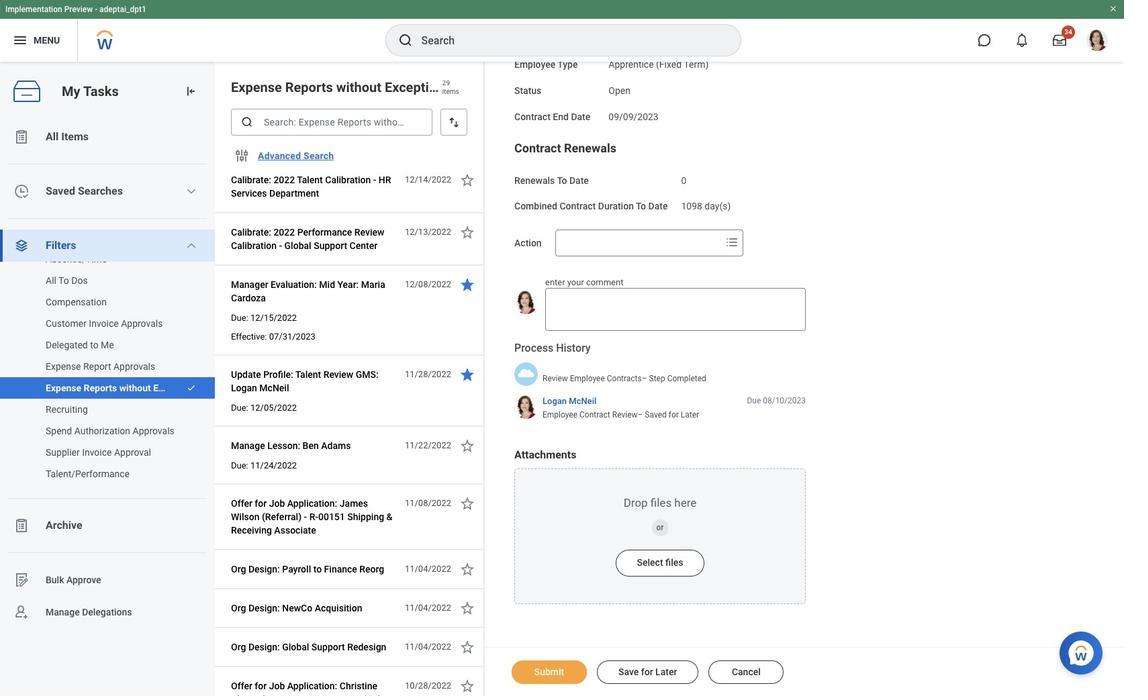 Task type: describe. For each thing, give the bounding box(es) containing it.
star image for org design: global support redesign
[[459, 640, 476, 656]]

bulk approve link
[[0, 564, 215, 597]]

calibrate: 2022 talent calibration - hr services department button
[[231, 172, 398, 202]]

justify image
[[12, 32, 28, 48]]

items
[[443, 88, 459, 95]]

org for org design: global support redesign
[[231, 642, 246, 653]]

filters
[[46, 239, 76, 252]]

contract renewals button
[[515, 141, 617, 155]]

without inside item list element
[[336, 79, 382, 95]]

term)
[[684, 59, 709, 70]]

center
[[350, 240, 378, 251]]

customer invoice approvals button
[[0, 310, 202, 337]]

update profile: talent review gms: logan mcneil
[[231, 369, 379, 394]]

items
[[61, 130, 89, 143]]

29 items
[[443, 79, 459, 95]]

due: 11/24/2022
[[231, 461, 297, 471]]

Search Workday  search field
[[422, 26, 713, 55]]

contract down renewals to date
[[560, 201, 596, 212]]

open element
[[609, 83, 631, 96]]

enter your comment text field
[[545, 288, 806, 331]]

2 vertical spatial date
[[649, 201, 668, 212]]

manager
[[231, 279, 268, 290]]

process history region
[[515, 342, 806, 426]]

calibration inside calibrate: 2022 talent calibration - hr services department
[[325, 175, 371, 185]]

finance
[[324, 564, 357, 575]]

(fixed
[[656, 59, 682, 70]]

save for later button
[[597, 661, 699, 685]]

payroll
[[282, 564, 311, 575]]

type
[[558, 59, 578, 70]]

org design: global support redesign button
[[231, 640, 392, 656]]

offer for offer for job application: christine alexander ‎- e-00002 intern - multipl
[[231, 681, 253, 692]]

exceptions inside item list element
[[385, 79, 451, 95]]

search
[[304, 150, 334, 161]]

advanced search
[[258, 150, 334, 161]]

star image for due: 12/15/2022
[[459, 277, 476, 293]]

clipboard image
[[13, 518, 30, 534]]

menu banner
[[0, 0, 1125, 62]]

org design: global support redesign
[[231, 642, 387, 653]]

star image for org design: payroll to finance reorg
[[459, 562, 476, 578]]

2022 for talent
[[274, 175, 295, 185]]

select files button
[[616, 550, 705, 577]]

calibrate: 2022 talent calibration - hr services department
[[231, 175, 391, 199]]

12/08/2022
[[405, 279, 451, 290]]

enter
[[545, 277, 565, 288]]

configure image
[[234, 148, 250, 164]]

approvals for customer invoice approvals
[[121, 318, 163, 329]]

prompts image
[[724, 234, 740, 251]]

11/22/2022
[[405, 441, 451, 451]]

‎- inside offer for job application: james wilson (referral) ‎- r-00151 shipping & receiving associate
[[304, 512, 307, 523]]

expense reports without exceptions inside button
[[46, 383, 200, 394]]

later inside save for later button
[[656, 667, 677, 678]]

- inside calibrate: 2022 talent calibration - hr services department
[[373, 175, 376, 185]]

enter your comment
[[545, 277, 624, 288]]

application: for 00002
[[287, 681, 337, 692]]

implementation
[[5, 5, 62, 14]]

profile:
[[263, 369, 293, 380]]

end
[[553, 111, 569, 122]]

files
[[666, 557, 684, 568]]

step
[[649, 374, 666, 384]]

mcneil inside the update profile: talent review gms: logan mcneil
[[260, 383, 289, 394]]

org design: payroll to finance reorg
[[231, 564, 384, 575]]

&
[[387, 512, 393, 523]]

later inside process history region
[[681, 411, 699, 420]]

design: for global
[[248, 642, 280, 653]]

report
[[83, 361, 111, 372]]

or
[[657, 523, 664, 532]]

11/08/2022
[[405, 498, 451, 509]]

00151
[[318, 512, 345, 523]]

29
[[443, 79, 450, 86]]

advanced
[[258, 150, 301, 161]]

my tasks element
[[0, 62, 215, 697]]

without inside button
[[119, 383, 151, 394]]

attachments region
[[515, 448, 806, 604]]

clipboard image
[[13, 129, 30, 145]]

lesson:
[[267, 441, 300, 451]]

reports inside the expense reports without exceptions button
[[84, 383, 117, 394]]

reorg
[[360, 564, 384, 575]]

for for save for later
[[641, 667, 653, 678]]

calibrate: for calibrate: 2022 talent calibration - hr services department
[[231, 175, 271, 185]]

star image for due: 11/24/2022
[[459, 438, 476, 454]]

2 horizontal spatial to
[[636, 201, 646, 212]]

date for renewals to date
[[570, 175, 589, 186]]

associate
[[274, 525, 316, 536]]

1098 day(s)
[[681, 201, 731, 212]]

offer for job application: christine alexander ‎- e-00002 intern - multipl
[[231, 681, 385, 697]]

recruiting
[[46, 404, 88, 415]]

contract inside process history region
[[580, 411, 610, 420]]

your
[[568, 277, 584, 288]]

all for all to dos
[[46, 275, 56, 286]]

searches
[[78, 185, 123, 198]]

mcneil inside button
[[569, 396, 597, 406]]

completed
[[668, 374, 707, 384]]

evaluation:
[[271, 279, 317, 290]]

open
[[609, 85, 631, 96]]

spend
[[46, 426, 72, 437]]

global inside org design: global support redesign 'button'
[[282, 642, 309, 653]]

list containing all items
[[0, 121, 215, 629]]

save for later
[[619, 667, 677, 678]]

approvals for spend authorization approvals
[[133, 426, 175, 437]]

filters button
[[0, 230, 215, 262]]

talent for 2022
[[297, 175, 323, 185]]

compensation
[[46, 297, 107, 308]]

employee's photo (logan mcneil) image
[[515, 291, 538, 314]]

save
[[619, 667, 639, 678]]

effective: 07/31/2023
[[231, 332, 316, 342]]

job for (referral)
[[269, 498, 285, 509]]

application: for r-
[[287, 498, 337, 509]]

saved searches button
[[0, 175, 215, 208]]

delegated to me button
[[0, 332, 202, 359]]

star image for 11/08/2022
[[459, 496, 476, 512]]

to inside item list element
[[314, 564, 322, 575]]

recruiting button
[[0, 396, 202, 423]]

11/28/2022
[[405, 369, 451, 380]]

0 vertical spatial renewals
[[564, 141, 617, 155]]

bulk
[[46, 575, 64, 586]]

profile logan mcneil image
[[1087, 30, 1108, 54]]

process
[[515, 342, 554, 355]]

global inside calibrate: 2022 performance review calibration - global support center
[[285, 240, 312, 251]]

employee type
[[515, 59, 578, 70]]

authorization
[[74, 426, 130, 437]]

archive button
[[0, 510, 215, 542]]

expense report approvals
[[46, 361, 155, 372]]

star image for 12/13/2022
[[459, 224, 476, 240]]

archive
[[46, 519, 82, 532]]

star image for 12/14/2022
[[459, 172, 476, 188]]

manage delegations link
[[0, 597, 215, 629]]

process history
[[515, 342, 591, 355]]

(referral)
[[262, 512, 302, 523]]

customer invoice approvals
[[46, 318, 163, 329]]

combined
[[515, 201, 558, 212]]

contract down contract end date
[[515, 141, 561, 155]]

services
[[231, 188, 267, 199]]

inbox large image
[[1053, 34, 1067, 47]]

renewals to date element
[[681, 167, 687, 187]]

rename image
[[13, 572, 30, 588]]

for inside process history region
[[669, 411, 679, 420]]

job for ‎-
[[269, 681, 285, 692]]

employee for contract
[[543, 411, 578, 420]]

notifications large image
[[1016, 34, 1029, 47]]

invoice for approval
[[82, 447, 112, 458]]

invoice for approvals
[[89, 318, 119, 329]]



Task type: locate. For each thing, give the bounding box(es) containing it.
08/10/2023
[[763, 396, 806, 406]]

0 vertical spatial ‎-
[[304, 512, 307, 523]]

all inside button
[[46, 130, 59, 143]]

1 vertical spatial talent
[[295, 369, 321, 380]]

global
[[285, 240, 312, 251], [282, 642, 309, 653]]

for inside offer for job application: christine alexander ‎- e-00002 intern - multipl
[[255, 681, 267, 692]]

‎- left r-
[[304, 512, 307, 523]]

manage lesson: ben adams
[[231, 441, 351, 451]]

all for all items
[[46, 130, 59, 143]]

1 vertical spatial invoice
[[82, 447, 112, 458]]

expense up recruiting
[[46, 383, 81, 394]]

1 vertical spatial reports
[[84, 383, 117, 394]]

11/04/2022 for redesign
[[405, 642, 451, 652]]

34
[[1065, 28, 1073, 36]]

design: up alexander
[[248, 642, 280, 653]]

date left 1098
[[649, 201, 668, 212]]

sort image
[[447, 116, 461, 129]]

expense down the delegated
[[46, 361, 81, 372]]

contract renewals
[[515, 141, 617, 155]]

expense reports without exceptions up search: expense reports without exceptions text field
[[231, 79, 451, 95]]

for inside save for later button
[[641, 667, 653, 678]]

cancel
[[732, 667, 761, 678]]

date
[[571, 111, 591, 122], [570, 175, 589, 186], [649, 201, 668, 212]]

2 all from the top
[[46, 275, 56, 286]]

expense inside item list element
[[231, 79, 282, 95]]

1 vertical spatial support
[[312, 642, 345, 653]]

2 vertical spatial org
[[231, 642, 246, 653]]

check image
[[187, 384, 196, 393]]

select
[[637, 557, 663, 568]]

contract end date
[[515, 111, 591, 122]]

1 vertical spatial mcneil
[[569, 396, 597, 406]]

2022 inside calibrate: 2022 performance review calibration - global support center
[[274, 227, 295, 238]]

0 horizontal spatial to
[[90, 340, 99, 351]]

my
[[62, 83, 80, 99]]

1 vertical spatial application:
[[287, 681, 337, 692]]

Action field
[[556, 231, 721, 255]]

0 horizontal spatial reports
[[84, 383, 117, 394]]

1 horizontal spatial reports
[[285, 79, 333, 95]]

2 offer from the top
[[231, 681, 253, 692]]

renewals up 'combined'
[[515, 175, 555, 186]]

1 horizontal spatial mcneil
[[569, 396, 597, 406]]

1 all from the top
[[46, 130, 59, 143]]

supplier invoice approval
[[46, 447, 151, 458]]

1 horizontal spatial exceptions
[[385, 79, 451, 95]]

1 vertical spatial to
[[314, 564, 322, 575]]

0 horizontal spatial renewals
[[515, 175, 555, 186]]

cancel button
[[709, 661, 784, 685]]

offer up alexander
[[231, 681, 253, 692]]

org for org design: payroll to finance reorg
[[231, 564, 246, 575]]

due: left the 11/24/2022
[[231, 461, 248, 471]]

0 vertical spatial calibration
[[325, 175, 371, 185]]

action bar region
[[485, 648, 1125, 697]]

review inside calibrate: 2022 performance review calibration - global support center
[[355, 227, 385, 238]]

1 horizontal spatial to
[[314, 564, 322, 575]]

2 2022 from the top
[[274, 227, 295, 238]]

redesign
[[347, 642, 387, 653]]

for up wilson at the bottom of the page
[[255, 498, 267, 509]]

invoice down "spend authorization approvals" button
[[82, 447, 112, 458]]

2 application: from the top
[[287, 681, 337, 692]]

application: up r-
[[287, 498, 337, 509]]

1 vertical spatial later
[[656, 667, 677, 678]]

exceptions inside the expense reports without exceptions button
[[153, 383, 200, 394]]

contract renewals group
[[515, 140, 1098, 214]]

org
[[231, 564, 246, 575], [231, 603, 246, 614], [231, 642, 246, 653]]

offer inside offer for job application: christine alexander ‎- e-00002 intern - multipl
[[231, 681, 253, 692]]

contract
[[515, 111, 551, 122], [515, 141, 561, 155], [560, 201, 596, 212], [580, 411, 610, 420]]

talent for profile:
[[295, 369, 321, 380]]

talent/performance button
[[0, 461, 202, 488]]

list
[[0, 121, 215, 629], [0, 246, 215, 488]]

global down performance
[[285, 240, 312, 251]]

saved down step
[[645, 411, 667, 420]]

1 vertical spatial saved
[[645, 411, 667, 420]]

2 vertical spatial to
[[59, 275, 69, 286]]

clock check image
[[13, 183, 30, 200]]

1 horizontal spatial logan
[[543, 396, 567, 406]]

2 star image from the top
[[459, 224, 476, 240]]

calibrate: 2022 performance review calibration - global support center button
[[231, 224, 398, 254]]

chevron down image for saved searches
[[186, 186, 197, 197]]

exceptions
[[385, 79, 451, 95], [153, 383, 200, 394]]

manage for manage delegations
[[46, 607, 80, 618]]

support inside calibrate: 2022 performance review calibration - global support center
[[314, 240, 347, 251]]

manager evaluation: mid year: maria cardoza button
[[231, 277, 398, 306]]

1 11/04/2022 from the top
[[405, 564, 451, 574]]

talent inside calibrate: 2022 talent calibration - hr services department
[[297, 175, 323, 185]]

0 horizontal spatial later
[[656, 667, 677, 678]]

1 horizontal spatial search image
[[397, 32, 413, 48]]

1 vertical spatial org
[[231, 603, 246, 614]]

action
[[515, 238, 542, 249]]

0 horizontal spatial calibration
[[231, 240, 277, 251]]

star image for 10/28/2022
[[459, 678, 476, 695]]

job up (referral)
[[269, 498, 285, 509]]

0 horizontal spatial search image
[[240, 116, 254, 129]]

0 vertical spatial support
[[314, 240, 347, 251]]

expense reports without exceptions down expense report approvals button
[[46, 383, 200, 394]]

offer up wilson at the bottom of the page
[[231, 498, 253, 509]]

1 vertical spatial –
[[638, 411, 643, 420]]

employee contract review – saved for later
[[543, 411, 699, 420]]

mcneil up employee contract review – saved for later
[[569, 396, 597, 406]]

item list element
[[215, 62, 485, 697]]

org inside button
[[231, 564, 246, 575]]

manage for manage lesson: ben adams
[[231, 441, 265, 451]]

application: inside offer for job application: christine alexander ‎- e-00002 intern - multipl
[[287, 681, 337, 692]]

0 horizontal spatial exceptions
[[153, 383, 200, 394]]

org down receiving
[[231, 564, 246, 575]]

org up alexander
[[231, 642, 246, 653]]

saved
[[46, 185, 75, 198], [645, 411, 667, 420]]

1 vertical spatial search image
[[240, 116, 254, 129]]

apprentice (fixed term)
[[609, 59, 709, 70]]

contract end date element
[[609, 103, 659, 123]]

all to dos
[[46, 275, 88, 286]]

logan down update
[[231, 383, 257, 394]]

expense reports without exceptions
[[231, 79, 451, 95], [46, 383, 200, 394]]

all left items
[[46, 130, 59, 143]]

1 horizontal spatial later
[[681, 411, 699, 420]]

talent inside the update profile: talent review gms: logan mcneil
[[295, 369, 321, 380]]

2 11/04/2022 from the top
[[405, 603, 451, 613]]

e-
[[281, 695, 290, 697]]

expense inside expense report approvals button
[[46, 361, 81, 372]]

0 horizontal spatial mcneil
[[260, 383, 289, 394]]

star image for 11/04/2022
[[459, 601, 476, 617]]

1 vertical spatial calibration
[[231, 240, 277, 251]]

alexander
[[231, 695, 274, 697]]

2022
[[274, 175, 295, 185], [274, 227, 295, 238]]

0 vertical spatial approvals
[[121, 318, 163, 329]]

logan
[[231, 383, 257, 394], [543, 396, 567, 406]]

0 horizontal spatial expense reports without exceptions
[[46, 383, 200, 394]]

chevron down image for filters
[[186, 240, 197, 251]]

for
[[669, 411, 679, 420], [255, 498, 267, 509], [641, 667, 653, 678], [255, 681, 267, 692]]

manage down "bulk"
[[46, 607, 80, 618]]

contract down status
[[515, 111, 551, 122]]

2022 for performance
[[274, 227, 295, 238]]

newco
[[282, 603, 313, 614]]

2 design: from the top
[[248, 603, 280, 614]]

employee down 'logan mcneil' button
[[543, 411, 578, 420]]

- inside menu banner
[[95, 5, 97, 14]]

to for dos
[[59, 275, 69, 286]]

2 calibrate: from the top
[[231, 227, 271, 238]]

- inside offer for job application: christine alexander ‎- e-00002 intern - multipl
[[346, 695, 349, 697]]

mcneil down profile:
[[260, 383, 289, 394]]

design: left payroll
[[248, 564, 280, 575]]

1 org from the top
[[231, 564, 246, 575]]

1 due: from the top
[[231, 313, 248, 323]]

expense inside the expense reports without exceptions button
[[46, 383, 81, 394]]

org inside "button"
[[231, 603, 246, 614]]

saved inside process history region
[[645, 411, 667, 420]]

expense right transformation import icon
[[231, 79, 282, 95]]

chevron down image
[[186, 186, 197, 197], [186, 240, 197, 251]]

2 star image from the top
[[459, 640, 476, 656]]

to right duration
[[636, 201, 646, 212]]

to left dos at the left of page
[[59, 275, 69, 286]]

0 horizontal spatial logan
[[231, 383, 257, 394]]

job inside offer for job application: james wilson (referral) ‎- r-00151 shipping & receiving associate
[[269, 498, 285, 509]]

3 design: from the top
[[248, 642, 280, 653]]

3 org from the top
[[231, 642, 246, 653]]

1 offer from the top
[[231, 498, 253, 509]]

0 vertical spatial job
[[269, 498, 285, 509]]

design: left 'newco'
[[248, 603, 280, 614]]

to inside list
[[90, 340, 99, 351]]

for right save
[[641, 667, 653, 678]]

application: up 00002 at the left of the page
[[287, 681, 337, 692]]

- inside calibrate: 2022 performance review calibration - global support center
[[279, 240, 282, 251]]

user plus image
[[13, 605, 30, 621]]

calibration left the hr
[[325, 175, 371, 185]]

christine
[[340, 681, 378, 692]]

perspective image
[[13, 238, 30, 254]]

review inside the update profile: talent review gms: logan mcneil
[[324, 369, 354, 380]]

select files
[[637, 557, 684, 568]]

6 star image from the top
[[459, 496, 476, 512]]

approvals down the me
[[114, 361, 155, 372]]

7 star image from the top
[[459, 601, 476, 617]]

design: for payroll
[[248, 564, 280, 575]]

calibration up manager
[[231, 240, 277, 251]]

0 vertical spatial expense reports without exceptions
[[231, 79, 451, 95]]

customer
[[46, 318, 87, 329]]

12/14/2022
[[405, 175, 451, 185]]

1 horizontal spatial ‎-
[[304, 512, 307, 523]]

to down the contract renewals in the top of the page
[[557, 175, 567, 186]]

1 horizontal spatial renewals
[[564, 141, 617, 155]]

contracts
[[607, 374, 642, 384]]

calibration inside calibrate: 2022 performance review calibration - global support center
[[231, 240, 277, 251]]

1 application: from the top
[[287, 498, 337, 509]]

submit button
[[512, 661, 587, 685]]

3 due: from the top
[[231, 461, 248, 471]]

due: 12/15/2022
[[231, 313, 297, 323]]

contract down 'logan mcneil' button
[[580, 411, 610, 420]]

0 vertical spatial saved
[[46, 185, 75, 198]]

0 vertical spatial 11/04/2022
[[405, 564, 451, 574]]

chevron down image inside filters dropdown button
[[186, 240, 197, 251]]

logan inside button
[[543, 396, 567, 406]]

without up search: expense reports without exceptions text field
[[336, 79, 382, 95]]

review left gms:
[[324, 369, 354, 380]]

support inside 'button'
[[312, 642, 345, 653]]

0 vertical spatial global
[[285, 240, 312, 251]]

without down expense report approvals button
[[119, 383, 151, 394]]

org left 'newco'
[[231, 603, 246, 614]]

intern
[[319, 695, 343, 697]]

0
[[681, 175, 687, 186]]

department
[[269, 188, 319, 199]]

1 vertical spatial calibrate:
[[231, 227, 271, 238]]

0 horizontal spatial ‎-
[[276, 695, 279, 697]]

0 horizontal spatial without
[[119, 383, 151, 394]]

later right save
[[656, 667, 677, 678]]

1 list from the top
[[0, 121, 215, 629]]

due: for cardoza
[[231, 313, 248, 323]]

all left dos at the left of page
[[46, 275, 56, 286]]

11/04/2022
[[405, 564, 451, 574], [405, 603, 451, 613], [405, 642, 451, 652]]

1 horizontal spatial manage
[[231, 441, 265, 451]]

0 vertical spatial without
[[336, 79, 382, 95]]

reports down expense report approvals
[[84, 383, 117, 394]]

0 vertical spatial org
[[231, 564, 246, 575]]

design: inside org design: newco acquisition "button"
[[248, 603, 280, 614]]

1 2022 from the top
[[274, 175, 295, 185]]

due: down update
[[231, 403, 248, 413]]

calibrate: inside calibrate: 2022 performance review calibration - global support center
[[231, 227, 271, 238]]

‎-
[[304, 512, 307, 523], [276, 695, 279, 697]]

for up alexander
[[255, 681, 267, 692]]

expense for the expense reports without exceptions button at the bottom left of the page
[[46, 383, 81, 394]]

1 vertical spatial exceptions
[[153, 383, 200, 394]]

employee up logan mcneil
[[570, 374, 605, 384]]

renewals down end
[[564, 141, 617, 155]]

0 vertical spatial exceptions
[[385, 79, 451, 95]]

approvals up delegated to me button
[[121, 318, 163, 329]]

1 vertical spatial manage
[[46, 607, 80, 618]]

0 vertical spatial mcneil
[[260, 383, 289, 394]]

job
[[269, 498, 285, 509], [269, 681, 285, 692]]

status
[[515, 85, 542, 96]]

job inside offer for job application: christine alexander ‎- e-00002 intern - multipl
[[269, 681, 285, 692]]

calibrate: inside calibrate: 2022 talent calibration - hr services department
[[231, 175, 271, 185]]

hr
[[379, 175, 391, 185]]

1 horizontal spatial to
[[557, 175, 567, 186]]

– down review employee contracts – step completed
[[638, 411, 643, 420]]

advanced search button
[[253, 142, 339, 169]]

manage up due: 11/24/2022 at the bottom of the page
[[231, 441, 265, 451]]

0 horizontal spatial saved
[[46, 185, 75, 198]]

1 vertical spatial date
[[570, 175, 589, 186]]

1 horizontal spatial calibration
[[325, 175, 371, 185]]

for for offer for job application: james wilson (referral) ‎- r-00151 shipping & receiving associate
[[255, 498, 267, 509]]

all to dos button
[[0, 267, 202, 294]]

delegations
[[82, 607, 132, 618]]

1 calibrate: from the top
[[231, 175, 271, 185]]

- right preview
[[95, 5, 97, 14]]

- down christine
[[346, 695, 349, 697]]

expense for expense report approvals button
[[46, 361, 81, 372]]

34 button
[[1045, 26, 1076, 55]]

1 vertical spatial expense
[[46, 361, 81, 372]]

logan inside the update profile: talent review gms: logan mcneil
[[231, 383, 257, 394]]

2 list from the top
[[0, 246, 215, 488]]

0 vertical spatial logan
[[231, 383, 257, 394]]

1 vertical spatial without
[[119, 383, 151, 394]]

3 11/04/2022 from the top
[[405, 642, 451, 652]]

to right payroll
[[314, 564, 322, 575]]

due: up the effective:
[[231, 313, 248, 323]]

global down org design: newco acquisition
[[282, 642, 309, 653]]

for inside offer for job application: james wilson (referral) ‎- r-00151 shipping & receiving associate
[[255, 498, 267, 509]]

close environment banner image
[[1110, 5, 1118, 13]]

1 vertical spatial approvals
[[114, 361, 155, 372]]

2 vertical spatial due:
[[231, 461, 248, 471]]

– for review employee contracts
[[642, 374, 647, 384]]

support left redesign
[[312, 642, 345, 653]]

apprentice
[[609, 59, 654, 70]]

delegated
[[46, 340, 88, 351]]

to inside button
[[59, 275, 69, 286]]

talent right profile:
[[295, 369, 321, 380]]

0 vertical spatial invoice
[[89, 318, 119, 329]]

search image
[[397, 32, 413, 48], [240, 116, 254, 129]]

- up evaluation:
[[279, 240, 282, 251]]

transformation import image
[[184, 85, 198, 98]]

review up logan mcneil
[[543, 374, 568, 384]]

combined contract duration to date element
[[681, 193, 731, 213]]

00002
[[290, 695, 316, 697]]

offer for job application: james wilson (referral) ‎- r-00151 shipping & receiving associate
[[231, 498, 393, 536]]

8 star image from the top
[[459, 678, 476, 695]]

org inside 'button'
[[231, 642, 246, 653]]

0 vertical spatial all
[[46, 130, 59, 143]]

expense report approvals button
[[0, 353, 202, 380]]

0 horizontal spatial to
[[59, 275, 69, 286]]

2 due: from the top
[[231, 403, 248, 413]]

1 vertical spatial global
[[282, 642, 309, 653]]

approvals up approval
[[133, 426, 175, 437]]

expense reports without exceptions inside item list element
[[231, 79, 451, 95]]

for for offer for job application: christine alexander ‎- e-00002 intern - multipl
[[255, 681, 267, 692]]

‎- inside offer for job application: christine alexander ‎- e-00002 intern - multipl
[[276, 695, 279, 697]]

logan mcneil
[[543, 396, 597, 406]]

2 org from the top
[[231, 603, 246, 614]]

1 vertical spatial chevron down image
[[186, 240, 197, 251]]

calibrate: up services
[[231, 175, 271, 185]]

1 horizontal spatial without
[[336, 79, 382, 95]]

manage inside manage delegations link
[[46, 607, 80, 618]]

all items button
[[0, 121, 215, 153]]

1 design: from the top
[[248, 564, 280, 575]]

design: for newco
[[248, 603, 280, 614]]

employee for type
[[515, 59, 556, 70]]

review down review employee contracts – step completed
[[612, 411, 638, 420]]

5 star image from the top
[[459, 438, 476, 454]]

0 vertical spatial calibrate:
[[231, 175, 271, 185]]

4 star image from the top
[[459, 367, 476, 383]]

saved inside saved searches dropdown button
[[46, 185, 75, 198]]

me
[[101, 340, 114, 351]]

reports up search: expense reports without exceptions text field
[[285, 79, 333, 95]]

2 chevron down image from the top
[[186, 240, 197, 251]]

performance
[[297, 227, 352, 238]]

10/28/2022
[[405, 681, 451, 691]]

approval
[[114, 447, 151, 458]]

adams
[[321, 441, 351, 451]]

1 chevron down image from the top
[[186, 186, 197, 197]]

design: inside 'org design: payroll to finance reorg' button
[[248, 564, 280, 575]]

1 star image from the top
[[459, 172, 476, 188]]

bulk approve
[[46, 575, 101, 586]]

2 job from the top
[[269, 681, 285, 692]]

star image
[[459, 172, 476, 188], [459, 224, 476, 240], [459, 277, 476, 293], [459, 367, 476, 383], [459, 438, 476, 454], [459, 496, 476, 512], [459, 601, 476, 617], [459, 678, 476, 695]]

acquisition
[[315, 603, 362, 614]]

2022 down department
[[274, 227, 295, 238]]

later down completed
[[681, 411, 699, 420]]

offer for offer for job application: james wilson (referral) ‎- r-00151 shipping & receiving associate
[[231, 498, 253, 509]]

calibrate: down services
[[231, 227, 271, 238]]

0 vertical spatial employee
[[515, 59, 556, 70]]

0 horizontal spatial manage
[[46, 607, 80, 618]]

1 vertical spatial 11/04/2022
[[405, 603, 451, 613]]

r-
[[309, 512, 318, 523]]

reports inside item list element
[[285, 79, 333, 95]]

star image
[[459, 562, 476, 578], [459, 640, 476, 656]]

support down performance
[[314, 240, 347, 251]]

later
[[681, 411, 699, 420], [656, 667, 677, 678]]

1 star image from the top
[[459, 562, 476, 578]]

job up e-
[[269, 681, 285, 692]]

2 vertical spatial employee
[[543, 411, 578, 420]]

2 vertical spatial approvals
[[133, 426, 175, 437]]

for down completed
[[669, 411, 679, 420]]

all inside button
[[46, 275, 56, 286]]

0 vertical spatial manage
[[231, 441, 265, 451]]

0 vertical spatial to
[[90, 340, 99, 351]]

date right end
[[571, 111, 591, 122]]

0 vertical spatial search image
[[397, 32, 413, 48]]

1 vertical spatial renewals
[[515, 175, 555, 186]]

logan down process history
[[543, 396, 567, 406]]

employee up status
[[515, 59, 556, 70]]

update
[[231, 369, 261, 380]]

0 vertical spatial chevron down image
[[186, 186, 197, 197]]

list containing absence/time
[[0, 246, 215, 488]]

to for date
[[557, 175, 567, 186]]

offer for job application: christine alexander ‎- e-00002 intern - multipl button
[[231, 678, 398, 697]]

saved searches
[[46, 185, 123, 198]]

manage delegations
[[46, 607, 132, 618]]

design: inside org design: global support redesign 'button'
[[248, 642, 280, 653]]

org for org design: newco acquisition
[[231, 603, 246, 614]]

date up combined contract duration to date
[[570, 175, 589, 186]]

1 vertical spatial expense reports without exceptions
[[46, 383, 200, 394]]

due
[[747, 396, 761, 406]]

1 vertical spatial all
[[46, 275, 56, 286]]

‎- left e-
[[276, 695, 279, 697]]

preview
[[64, 5, 93, 14]]

1 horizontal spatial expense reports without exceptions
[[231, 79, 451, 95]]

year:
[[338, 279, 359, 290]]

– left step
[[642, 374, 647, 384]]

1 vertical spatial star image
[[459, 640, 476, 656]]

to left the me
[[90, 340, 99, 351]]

2022 inside calibrate: 2022 talent calibration - hr services department
[[274, 175, 295, 185]]

1 vertical spatial logan
[[543, 396, 567, 406]]

0 vertical spatial due:
[[231, 313, 248, 323]]

Search: Expense Reports without Exceptions text field
[[231, 109, 433, 136]]

0 vertical spatial design:
[[248, 564, 280, 575]]

1 vertical spatial to
[[636, 201, 646, 212]]

11/04/2022 for finance
[[405, 564, 451, 574]]

1 vertical spatial employee
[[570, 374, 605, 384]]

review up the center
[[355, 227, 385, 238]]

application: inside offer for job application: james wilson (referral) ‎- r-00151 shipping & receiving associate
[[287, 498, 337, 509]]

2022 up department
[[274, 175, 295, 185]]

saved right clock check icon
[[46, 185, 75, 198]]

0 vertical spatial 2022
[[274, 175, 295, 185]]

talent up department
[[297, 175, 323, 185]]

due: for logan
[[231, 403, 248, 413]]

0 vertical spatial reports
[[285, 79, 333, 95]]

– for employee contract review
[[638, 411, 643, 420]]

offer inside offer for job application: james wilson (referral) ‎- r-00151 shipping & receiving associate
[[231, 498, 253, 509]]

1 job from the top
[[269, 498, 285, 509]]

0 vertical spatial offer
[[231, 498, 253, 509]]

invoice up delegated to me button
[[89, 318, 119, 329]]

- left the hr
[[373, 175, 376, 185]]

james
[[340, 498, 368, 509]]

star image for due: 12/05/2022
[[459, 367, 476, 383]]

2 vertical spatial 11/04/2022
[[405, 642, 451, 652]]

apprentice (fixed term) element
[[609, 57, 709, 70]]

due: 12/05/2022
[[231, 403, 297, 413]]

manage inside manage lesson: ben adams button
[[231, 441, 265, 451]]

0 vertical spatial application:
[[287, 498, 337, 509]]

to
[[90, 340, 99, 351], [314, 564, 322, 575]]

0 vertical spatial date
[[571, 111, 591, 122]]

2 vertical spatial expense
[[46, 383, 81, 394]]

date for contract end date
[[571, 111, 591, 122]]

1 vertical spatial job
[[269, 681, 285, 692]]

1 vertical spatial offer
[[231, 681, 253, 692]]

calibrate: for calibrate: 2022 performance review calibration - global support center
[[231, 227, 271, 238]]

3 star image from the top
[[459, 277, 476, 293]]

approvals for expense report approvals
[[114, 361, 155, 372]]



Task type: vqa. For each thing, say whether or not it's contained in the screenshot.


